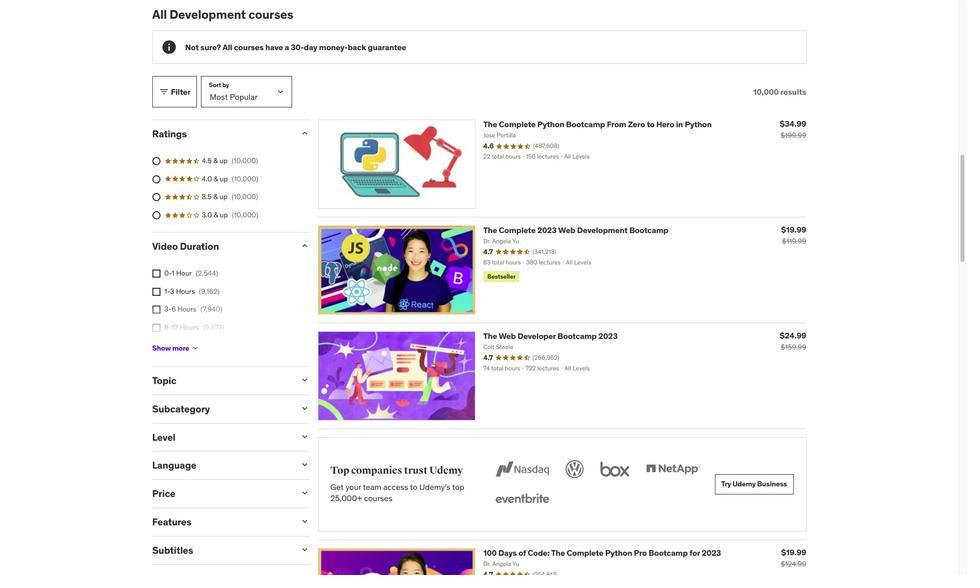 Task type: describe. For each thing, give the bounding box(es) containing it.
subcategory button
[[152, 403, 292, 415]]

1 horizontal spatial 2023
[[599, 331, 618, 341]]

trust
[[404, 464, 428, 477]]

pro
[[634, 547, 647, 558]]

udemy's
[[420, 482, 451, 492]]

3
[[170, 287, 174, 296]]

of
[[519, 547, 526, 558]]

3.0 & up (10,000)
[[202, 210, 258, 219]]

1 vertical spatial development
[[577, 225, 628, 235]]

1 horizontal spatial python
[[606, 547, 633, 558]]

in
[[676, 119, 683, 129]]

3-6 hours (7,940)
[[164, 305, 223, 314]]

video
[[152, 240, 178, 252]]

(2,544)
[[196, 269, 218, 278]]

small image inside filter button
[[159, 87, 169, 97]]

xsmall image inside show more button
[[191, 344, 200, 352]]

$24.99 $159.99
[[780, 330, 807, 351]]

& for 3.0
[[214, 210, 218, 219]]

price
[[152, 488, 175, 500]]

subcategory
[[152, 403, 210, 415]]

$159.99
[[781, 342, 807, 351]]

hours for 1-3 hours
[[176, 287, 195, 296]]

guarantee
[[368, 42, 406, 52]]

developer
[[518, 331, 556, 341]]

small image for ratings
[[300, 128, 310, 138]]

eventbrite image
[[493, 488, 552, 510]]

4.5
[[202, 156, 212, 165]]

the for the complete 2023 web development bootcamp
[[484, 225, 497, 235]]

ratings
[[152, 128, 187, 140]]

complete for 2023
[[499, 225, 536, 235]]

features button
[[152, 516, 292, 528]]

show more
[[152, 343, 189, 352]]

results
[[781, 86, 807, 97]]

hours for 3-6 hours
[[178, 305, 197, 314]]

subtitles
[[152, 544, 193, 556]]

up for 4.5 & up
[[220, 156, 228, 165]]

from
[[607, 119, 627, 129]]

0 vertical spatial 2023
[[538, 225, 557, 235]]

all development courses
[[152, 7, 294, 22]]

the for the complete python bootcamp from zero to hero in python
[[484, 119, 497, 129]]

1 vertical spatial web
[[499, 331, 516, 341]]

not
[[185, 42, 199, 52]]

$24.99
[[780, 330, 807, 340]]

(10,000) for 3.5 & up (10,000)
[[232, 192, 258, 201]]

1-
[[164, 287, 170, 296]]

6-17 hours (9,674)
[[164, 323, 225, 332]]

the complete 2023 web development bootcamp
[[484, 225, 669, 235]]

100
[[484, 547, 497, 558]]

the web developer bootcamp 2023 link
[[484, 331, 618, 341]]

features
[[152, 516, 192, 528]]

$124.99
[[781, 559, 807, 568]]

day
[[304, 42, 317, 52]]

back
[[348, 42, 366, 52]]

2 vertical spatial 2023
[[702, 547, 721, 558]]

hero
[[657, 119, 675, 129]]

have
[[265, 42, 283, 52]]

show
[[152, 343, 171, 352]]

small image for subtitles
[[300, 545, 310, 555]]

hour
[[176, 269, 192, 278]]

0-1 hour (2,544)
[[164, 269, 218, 278]]

10,000 results status
[[754, 86, 807, 97]]

$19.99 for 100 days of code: the complete python pro bootcamp for 2023
[[782, 547, 807, 557]]

team
[[363, 482, 382, 492]]

(10,000) for 3.0 & up (10,000)
[[232, 210, 258, 219]]

(9,162)
[[199, 287, 220, 296]]

udemy inside top companies trust udemy get your team access to udemy's top 25,000+ courses
[[430, 464, 463, 477]]

language button
[[152, 459, 292, 471]]

17+ hours
[[164, 341, 196, 350]]

sure?
[[201, 42, 221, 52]]

the complete python bootcamp from zero to hero in python link
[[484, 119, 712, 129]]

filter button
[[152, 76, 197, 107]]

6-
[[164, 323, 172, 332]]

small image for level
[[300, 431, 310, 442]]

udemy inside try udemy business link
[[733, 479, 756, 488]]

3-
[[164, 305, 172, 314]]

days
[[499, 547, 517, 558]]

$34.99
[[780, 119, 807, 129]]

the complete 2023 web development bootcamp link
[[484, 225, 669, 235]]

top companies trust udemy get your team access to udemy's top 25,000+ courses
[[331, 464, 465, 503]]

3.0
[[202, 210, 212, 219]]

4.0
[[202, 174, 212, 183]]

small image for video duration
[[300, 241, 310, 251]]

$19.99 for the complete 2023 web development bootcamp
[[782, 224, 807, 235]]

0-
[[164, 269, 172, 278]]

$119.99
[[782, 237, 807, 246]]

ratings button
[[152, 128, 292, 140]]

netapp image
[[644, 458, 703, 480]]

hours for 6-17 hours
[[180, 323, 199, 332]]

try udemy business link
[[715, 474, 794, 494]]

$199.99
[[781, 131, 807, 140]]

try
[[722, 479, 732, 488]]



Task type: vqa. For each thing, say whether or not it's contained in the screenshot.
Developer
yes



Task type: locate. For each thing, give the bounding box(es) containing it.
small image
[[159, 87, 169, 97], [300, 128, 310, 138], [300, 241, 310, 251], [300, 375, 310, 385], [300, 516, 310, 526], [300, 545, 310, 555]]

3.5
[[202, 192, 212, 201]]

not sure? all courses have a 30-day money-back guarantee
[[185, 42, 406, 52]]

udemy right the try
[[733, 479, 756, 488]]

3.5 & up (10,000)
[[202, 192, 258, 201]]

volkswagen image
[[564, 458, 586, 480]]

& right 3.5
[[214, 192, 218, 201]]

hours
[[176, 287, 195, 296], [178, 305, 197, 314], [180, 323, 199, 332], [177, 341, 196, 350]]

up right 3.5
[[220, 192, 228, 201]]

small image
[[300, 403, 310, 413], [300, 431, 310, 442], [300, 460, 310, 470], [300, 488, 310, 498]]

(9,674)
[[203, 323, 225, 332]]

& right 4.5
[[214, 156, 218, 165]]

access
[[384, 482, 408, 492]]

$19.99 $124.99
[[781, 547, 807, 568]]

top
[[453, 482, 465, 492]]

all
[[152, 7, 167, 22], [223, 42, 232, 52]]

hours right 17
[[180, 323, 199, 332]]

xsmall image for 6-
[[152, 324, 160, 332]]

up for 4.0 & up
[[220, 174, 228, 183]]

100 days of code: the complete python pro bootcamp for 2023 link
[[484, 547, 721, 558]]

$19.99 inside the $19.99 $124.99
[[782, 547, 807, 557]]

4.5 & up (10,000)
[[202, 156, 258, 165]]

1 xsmall image from the top
[[152, 306, 160, 314]]

0 vertical spatial all
[[152, 7, 167, 22]]

courses inside top companies trust udemy get your team access to udemy's top 25,000+ courses
[[364, 493, 393, 503]]

xsmall image left 1-
[[152, 288, 160, 296]]

1 vertical spatial udemy
[[733, 479, 756, 488]]

1 vertical spatial $19.99
[[782, 547, 807, 557]]

0 vertical spatial to
[[647, 119, 655, 129]]

0 horizontal spatial development
[[170, 7, 246, 22]]

small image for features
[[300, 516, 310, 526]]

0 vertical spatial udemy
[[430, 464, 463, 477]]

to inside top companies trust udemy get your team access to udemy's top 25,000+ courses
[[410, 482, 418, 492]]

&
[[214, 156, 218, 165], [214, 174, 218, 183], [214, 192, 218, 201], [214, 210, 218, 219]]

topic button
[[152, 374, 292, 387]]

nasdaq image
[[493, 458, 552, 480]]

4 small image from the top
[[300, 488, 310, 498]]

2 horizontal spatial 2023
[[702, 547, 721, 558]]

(10,000) down 4.0 & up (10,000)
[[232, 192, 258, 201]]

30-
[[291, 42, 304, 52]]

& for 4.5
[[214, 156, 218, 165]]

try udemy business
[[722, 479, 788, 488]]

0 vertical spatial development
[[170, 7, 246, 22]]

xsmall image
[[152, 306, 160, 314], [152, 324, 160, 332]]

& right 3.0
[[214, 210, 218, 219]]

price button
[[152, 488, 292, 500]]

0 horizontal spatial python
[[538, 119, 565, 129]]

3 small image from the top
[[300, 460, 310, 470]]

0 vertical spatial courses
[[249, 7, 294, 22]]

udemy
[[430, 464, 463, 477], [733, 479, 756, 488]]

to
[[647, 119, 655, 129], [410, 482, 418, 492]]

complete
[[499, 119, 536, 129], [499, 225, 536, 235], [567, 547, 604, 558]]

1 vertical spatial xsmall image
[[152, 288, 160, 296]]

small image for subcategory
[[300, 403, 310, 413]]

0 vertical spatial xsmall image
[[152, 306, 160, 314]]

xsmall image for 3-
[[152, 306, 160, 314]]

6
[[172, 305, 176, 314]]

xsmall image right the more at left
[[191, 344, 200, 352]]

1 horizontal spatial to
[[647, 119, 655, 129]]

1 horizontal spatial udemy
[[733, 479, 756, 488]]

1 horizontal spatial all
[[223, 42, 232, 52]]

(10,000) up 4.0 & up (10,000)
[[232, 156, 258, 165]]

(10,000) down 4.5 & up (10,000)
[[232, 174, 258, 183]]

subtitles button
[[152, 544, 292, 556]]

10,000 results
[[754, 86, 807, 97]]

1 vertical spatial to
[[410, 482, 418, 492]]

2 vertical spatial complete
[[567, 547, 604, 558]]

courses left have
[[234, 42, 264, 52]]

1 (10,000) from the top
[[232, 156, 258, 165]]

$19.99
[[782, 224, 807, 235], [782, 547, 807, 557]]

2 vertical spatial courses
[[364, 493, 393, 503]]

& right 4.0
[[214, 174, 218, 183]]

to right 'zero'
[[647, 119, 655, 129]]

1 vertical spatial all
[[223, 42, 232, 52]]

0 horizontal spatial web
[[499, 331, 516, 341]]

0 horizontal spatial to
[[410, 482, 418, 492]]

small image for topic
[[300, 375, 310, 385]]

& for 4.0
[[214, 174, 218, 183]]

bootcamp
[[566, 119, 606, 129], [630, 225, 669, 235], [558, 331, 597, 341], [649, 547, 688, 558]]

0 horizontal spatial all
[[152, 7, 167, 22]]

xsmall image left 3-
[[152, 306, 160, 314]]

code:
[[528, 547, 550, 558]]

(10,000)
[[232, 156, 258, 165], [232, 174, 258, 183], [232, 192, 258, 201], [232, 210, 258, 219]]

2 xsmall image from the top
[[152, 324, 160, 332]]

xsmall image left 6-
[[152, 324, 160, 332]]

1 vertical spatial courses
[[234, 42, 264, 52]]

your
[[346, 482, 361, 492]]

2 small image from the top
[[300, 431, 310, 442]]

(7,940)
[[201, 305, 223, 314]]

companies
[[351, 464, 402, 477]]

& for 3.5
[[214, 192, 218, 201]]

level button
[[152, 431, 292, 443]]

development
[[170, 7, 246, 22], [577, 225, 628, 235]]

0 vertical spatial web
[[559, 225, 576, 235]]

2 (10,000) from the top
[[232, 174, 258, 183]]

complete for python
[[499, 119, 536, 129]]

100 days of code: the complete python pro bootcamp for 2023
[[484, 547, 721, 558]]

$34.99 $199.99
[[780, 119, 807, 140]]

zero
[[628, 119, 645, 129]]

0 vertical spatial $19.99
[[782, 224, 807, 235]]

xsmall image left 0-
[[152, 270, 160, 278]]

small image for language
[[300, 460, 310, 470]]

to down "trust"
[[410, 482, 418, 492]]

1-3 hours (9,162)
[[164, 287, 220, 296]]

1
[[172, 269, 175, 278]]

1 vertical spatial xsmall image
[[152, 324, 160, 332]]

topic
[[152, 374, 176, 387]]

get
[[331, 482, 344, 492]]

2 $19.99 from the top
[[782, 547, 807, 557]]

top
[[331, 464, 350, 477]]

courses up have
[[249, 7, 294, 22]]

(10,000) for 4.5 & up (10,000)
[[232, 156, 258, 165]]

web
[[559, 225, 576, 235], [499, 331, 516, 341]]

2023
[[538, 225, 557, 235], [599, 331, 618, 341], [702, 547, 721, 558]]

17
[[172, 323, 178, 332]]

level
[[152, 431, 175, 443]]

up for 3.0 & up
[[220, 210, 228, 219]]

4.0 & up (10,000)
[[202, 174, 258, 183]]

4 (10,000) from the top
[[232, 210, 258, 219]]

25,000+
[[331, 493, 362, 503]]

a
[[285, 42, 289, 52]]

2 horizontal spatial python
[[685, 119, 712, 129]]

video duration button
[[152, 240, 292, 252]]

show more button
[[152, 338, 200, 358]]

xsmall image for 1-
[[152, 288, 160, 296]]

hours right 6 at left
[[178, 305, 197, 314]]

3 (10,000) from the top
[[232, 192, 258, 201]]

(10,000) for 4.0 & up (10,000)
[[232, 174, 258, 183]]

money-
[[319, 42, 348, 52]]

hours right 3
[[176, 287, 195, 296]]

1 vertical spatial complete
[[499, 225, 536, 235]]

language
[[152, 459, 196, 471]]

the complete python bootcamp from zero to hero in python
[[484, 119, 712, 129]]

1 horizontal spatial web
[[559, 225, 576, 235]]

0 vertical spatial complete
[[499, 119, 536, 129]]

up for 3.5 & up
[[220, 192, 228, 201]]

1 horizontal spatial development
[[577, 225, 628, 235]]

up right 3.0
[[220, 210, 228, 219]]

10,000
[[754, 86, 779, 97]]

python
[[538, 119, 565, 129], [685, 119, 712, 129], [606, 547, 633, 558]]

1 vertical spatial 2023
[[599, 331, 618, 341]]

the for the web developer bootcamp 2023
[[484, 331, 497, 341]]

hours right 17+
[[177, 341, 196, 350]]

filter
[[171, 86, 191, 97]]

courses down team
[[364, 493, 393, 503]]

$19.99 up $124.99
[[782, 547, 807, 557]]

$19.99 up $119.99
[[782, 224, 807, 235]]

xsmall image for 0-
[[152, 270, 160, 278]]

2 vertical spatial xsmall image
[[191, 344, 200, 352]]

udemy up udemy's
[[430, 464, 463, 477]]

1 small image from the top
[[300, 403, 310, 413]]

for
[[690, 547, 700, 558]]

(10,000) down 3.5 & up (10,000)
[[232, 210, 258, 219]]

0 vertical spatial xsmall image
[[152, 270, 160, 278]]

small image for price
[[300, 488, 310, 498]]

0 horizontal spatial 2023
[[538, 225, 557, 235]]

17+
[[164, 341, 175, 350]]

video duration
[[152, 240, 219, 252]]

the
[[484, 119, 497, 129], [484, 225, 497, 235], [484, 331, 497, 341], [551, 547, 565, 558]]

xsmall image
[[152, 270, 160, 278], [152, 288, 160, 296], [191, 344, 200, 352]]

up
[[220, 156, 228, 165], [220, 174, 228, 183], [220, 192, 228, 201], [220, 210, 228, 219]]

business
[[758, 479, 788, 488]]

up right 4.0
[[220, 174, 228, 183]]

the web developer bootcamp 2023
[[484, 331, 618, 341]]

box image
[[598, 458, 632, 480]]

up right 4.5
[[220, 156, 228, 165]]

1 $19.99 from the top
[[782, 224, 807, 235]]

0 horizontal spatial udemy
[[430, 464, 463, 477]]

more
[[172, 343, 189, 352]]



